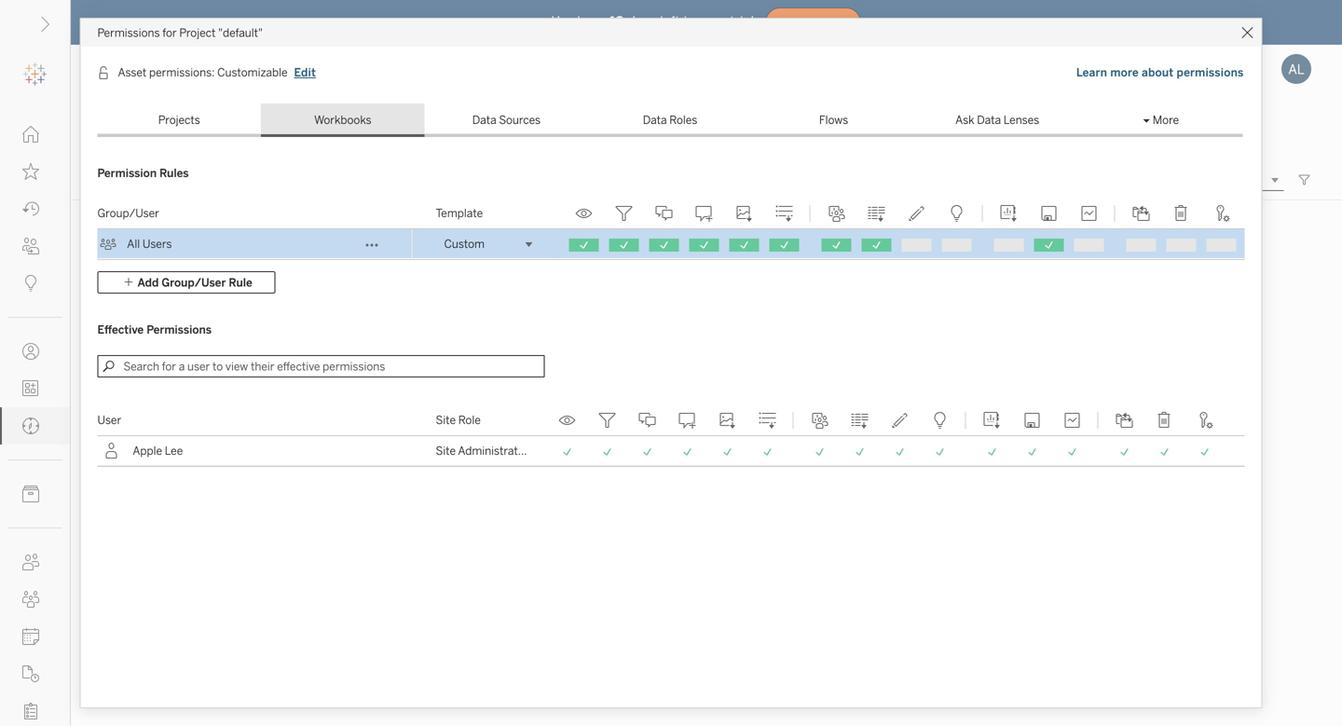 Task type: locate. For each thing, give the bounding box(es) containing it.
role
[[458, 413, 481, 427]]

Search for a user to view their effective permissions text field
[[97, 355, 545, 378]]

roles
[[670, 113, 697, 127]]

0 vertical spatial run explain data image
[[946, 205, 968, 222]]

user
[[97, 413, 121, 427]]

3 data from the left
[[977, 113, 1001, 127]]

web edit image left download/save a copy image
[[906, 205, 928, 222]]

for
[[162, 26, 177, 39]]

data for data sources
[[472, 113, 496, 127]]

set permissions image right move image
[[1194, 412, 1216, 429]]

project inside this project includes automatically uploaded samples.
[[425, 430, 461, 444]]

view comments image
[[653, 205, 675, 222]]

2 project from the left
[[425, 430, 461, 444]]

rules
[[159, 166, 189, 180]]

buy now
[[789, 17, 838, 28]]

0 horizontal spatial project
[[164, 430, 200, 444]]

1 vertical spatial download image/pdf image
[[716, 412, 739, 429]]

grid
[[97, 199, 1245, 260], [97, 405, 1245, 466]]

the
[[104, 430, 124, 444]]

view image up creator
[[556, 412, 578, 429]]

ask data lenses
[[956, 113, 1039, 127]]

automatically
[[249, 430, 318, 444], [509, 430, 578, 444]]

default inside the default project that was automatically created by tableau.
[[126, 430, 162, 444]]

data right ask
[[977, 113, 1001, 127]]

overwrite image right download/save a copy icon
[[1021, 412, 1043, 429]]

that
[[203, 430, 224, 444]]

1 data from the left
[[472, 113, 496, 127]]

2 data from the left
[[643, 113, 667, 127]]

0 vertical spatial download image/pdf image
[[733, 205, 755, 222]]

1 horizontal spatial data
[[643, 113, 667, 127]]

project down site role
[[425, 430, 461, 444]]

site left role
[[436, 413, 456, 427]]

filter image
[[596, 412, 618, 429]]

about
[[1142, 66, 1174, 79]]

0 vertical spatial view image
[[573, 205, 595, 222]]

download summary data image right add comments icon
[[756, 412, 779, 429]]

default up the
[[104, 405, 147, 420]]

grid containing user
[[97, 405, 1245, 466]]

share customized image
[[825, 205, 848, 222], [809, 412, 831, 429]]

1 project from the left
[[164, 430, 200, 444]]

1 horizontal spatial project
[[425, 430, 461, 444]]

2 horizontal spatial data
[[977, 113, 1001, 127]]

customizable
[[217, 66, 288, 79]]

1 vertical spatial delete image
[[1153, 412, 1176, 429]]

download summary data image for site role
[[756, 412, 779, 429]]

lenses
[[1004, 113, 1039, 127]]

flows
[[819, 113, 848, 127]]

sources
[[499, 113, 541, 127]]

set permissions image
[[1210, 205, 1233, 222], [1194, 412, 1216, 429]]

delete image
[[1170, 205, 1193, 222], [1153, 412, 1176, 429]]

add comments image
[[676, 412, 699, 429]]

1 vertical spatial download summary data image
[[756, 412, 779, 429]]

group permission rule image
[[100, 236, 117, 253]]

1 horizontal spatial automatically
[[509, 430, 578, 444]]

buy now button
[[765, 7, 861, 37]]

0 horizontal spatial data
[[472, 113, 496, 127]]

1 vertical spatial share customized image
[[809, 412, 831, 429]]

run explain data image for site role
[[929, 412, 951, 429]]

data for data roles
[[643, 113, 667, 127]]

download full data image
[[865, 205, 888, 222], [849, 412, 871, 429]]

overwrite image
[[1038, 205, 1060, 222], [1021, 412, 1043, 429]]

1 vertical spatial download full data image
[[849, 412, 871, 429]]

site for site role
[[436, 413, 456, 427]]

0 vertical spatial web edit image
[[906, 205, 928, 222]]

share customized image for site role
[[809, 412, 831, 429]]

0 vertical spatial download summary data image
[[773, 205, 796, 222]]

0 vertical spatial delete image
[[1170, 205, 1193, 222]]

project up lee
[[164, 430, 200, 444]]

this
[[401, 430, 423, 444]]

1 vertical spatial grid
[[97, 405, 1245, 466]]

site down site role
[[436, 444, 456, 458]]

permission
[[97, 166, 157, 180]]

edit link
[[293, 63, 317, 82]]

row
[[97, 436, 1245, 466]]

run explain data image left download/save a copy image
[[946, 205, 968, 222]]

user permission rule image
[[103, 443, 120, 460]]

the default project that was automatically created by tableau.
[[104, 430, 360, 460]]

more
[[1110, 66, 1139, 79]]

automatically right was
[[249, 430, 318, 444]]

download summary data image right add comments image
[[773, 205, 796, 222]]

0 vertical spatial site
[[436, 413, 456, 427]]

0 vertical spatial share customized image
[[825, 205, 848, 222]]

days
[[628, 14, 656, 29]]

data roles
[[643, 113, 697, 127]]

default
[[104, 405, 147, 420], [126, 430, 162, 444]]

learn
[[1076, 66, 1107, 79]]

data left "roles"
[[643, 113, 667, 127]]

overwrite image for site role
[[1021, 412, 1043, 429]]

edit
[[294, 66, 316, 79]]

1 vertical spatial default
[[126, 430, 162, 444]]

0 vertical spatial download full data image
[[865, 205, 888, 222]]

automatically up creator
[[509, 430, 578, 444]]

download image/pdf image right add comments icon
[[716, 412, 739, 429]]

permission rules
[[97, 166, 189, 180]]

0 vertical spatial overwrite image
[[1038, 205, 1060, 222]]

by
[[104, 447, 117, 460]]

permissions for project "default"
[[97, 26, 263, 39]]

2 site from the top
[[436, 444, 456, 458]]

trial.
[[730, 14, 758, 29]]

1 vertical spatial permissions
[[147, 323, 212, 336]]

0 vertical spatial grid
[[97, 199, 1245, 260]]

run explain data image left download/save a copy icon
[[929, 412, 951, 429]]

delete image for template
[[1170, 205, 1193, 222]]

0 horizontal spatial automatically
[[249, 430, 318, 444]]

1 vertical spatial overwrite image
[[1021, 412, 1043, 429]]

data sources
[[472, 113, 541, 127]]

site for site administrator creator
[[436, 444, 456, 458]]

project
[[164, 430, 200, 444], [425, 430, 461, 444]]

delete image right move icon
[[1170, 205, 1193, 222]]

1 vertical spatial site
[[436, 444, 456, 458]]

group/user
[[97, 206, 159, 220]]

overwrite image right download/save a copy image
[[1038, 205, 1060, 222]]

download summary data image
[[773, 205, 796, 222], [756, 412, 779, 429]]

1 vertical spatial set permissions image
[[1194, 412, 1216, 429]]

lee
[[165, 444, 183, 458]]

1 site from the top
[[436, 413, 456, 427]]

navigation panel element
[[0, 56, 70, 726]]

site
[[436, 413, 456, 427], [436, 444, 456, 458]]

download image/pdf image right add comments image
[[733, 205, 755, 222]]

download full data image for template
[[865, 205, 888, 222]]

permissions
[[1177, 66, 1244, 79]]

projects
[[158, 113, 200, 127]]

you
[[552, 14, 574, 29]]

1 automatically from the left
[[249, 430, 318, 444]]

new button
[[93, 169, 168, 191]]

download image/pdf image
[[733, 205, 755, 222], [716, 412, 739, 429]]

run explain data image
[[946, 205, 968, 222], [929, 412, 951, 429]]

permissions
[[97, 26, 160, 39], [147, 323, 212, 336]]

1 grid from the top
[[97, 199, 1245, 260]]

set permissions image right move icon
[[1210, 205, 1233, 222]]

permissions tab list
[[97, 103, 1243, 137]]

1 vertical spatial web edit image
[[889, 412, 911, 429]]

view image
[[573, 205, 595, 222], [556, 412, 578, 429]]

delete image right move image
[[1153, 412, 1176, 429]]

site role
[[436, 413, 481, 427]]

row containing apple lee
[[97, 436, 1245, 466]]

this project includes automatically uploaded samples.
[[401, 430, 628, 460]]

data left sources
[[472, 113, 496, 127]]

automatically inside the default project that was automatically created by tableau.
[[249, 430, 318, 444]]

web edit image left download/save a copy icon
[[889, 412, 911, 429]]

web edit image for template
[[906, 205, 928, 222]]

0 vertical spatial set permissions image
[[1210, 205, 1233, 222]]

default up apple
[[126, 430, 162, 444]]

data
[[472, 113, 496, 127], [643, 113, 667, 127], [977, 113, 1001, 127]]

web edit image
[[906, 205, 928, 222], [889, 412, 911, 429]]

view image left filter image
[[573, 205, 595, 222]]

download image/pdf image for site role
[[716, 412, 739, 429]]

web edit image for site role
[[889, 412, 911, 429]]

1 vertical spatial run explain data image
[[929, 412, 951, 429]]

permissions right effective
[[147, 323, 212, 336]]

1 vertical spatial view image
[[556, 412, 578, 429]]

default image
[[93, 217, 373, 391]]

now
[[813, 17, 838, 28]]

2 grid from the top
[[97, 405, 1245, 466]]

permissions up asset
[[97, 26, 160, 39]]

2 automatically from the left
[[509, 430, 578, 444]]



Task type: vqa. For each thing, say whether or not it's contained in the screenshot.
Sources
yes



Task type: describe. For each thing, give the bounding box(es) containing it.
left
[[660, 14, 680, 29]]

create/refresh metrics image
[[1061, 412, 1084, 429]]

set permissions image for template
[[1210, 205, 1233, 222]]

was
[[226, 430, 246, 444]]

have
[[577, 14, 606, 29]]

buy
[[789, 17, 810, 28]]

run explain data image for template
[[946, 205, 968, 222]]

creator
[[531, 444, 570, 458]]

add comments image
[[693, 205, 715, 222]]

"default"
[[218, 26, 263, 39]]

template
[[436, 206, 483, 220]]

move image
[[1113, 412, 1136, 429]]

new
[[113, 173, 137, 187]]

download summary data image for template
[[773, 205, 796, 222]]

download image/pdf image for template
[[733, 205, 755, 222]]

project inside the default project that was automatically created by tableau.
[[164, 430, 200, 444]]

samples.
[[401, 447, 447, 460]]

includes
[[464, 430, 506, 444]]

explore
[[93, 116, 170, 143]]

all
[[127, 237, 140, 251]]

your
[[699, 14, 726, 29]]

all users row
[[97, 229, 1245, 260]]

administrator
[[458, 444, 529, 458]]

download full data image for site role
[[849, 412, 871, 429]]

apple
[[133, 444, 162, 458]]

share customized image for template
[[825, 205, 848, 222]]

all users row group
[[97, 229, 1245, 260]]

main navigation. press the up and down arrow keys to access links. element
[[0, 116, 70, 726]]

permissions:
[[149, 66, 215, 79]]

in
[[684, 14, 695, 29]]

created
[[321, 430, 360, 444]]

you have 13 days left in your trial.
[[552, 14, 758, 29]]

site administrator creator
[[436, 444, 570, 458]]

users
[[142, 237, 172, 251]]

apple lee
[[133, 444, 183, 458]]

samples image
[[390, 217, 669, 391]]

view comments image
[[636, 412, 659, 429]]

uploaded
[[581, 430, 628, 444]]

0 vertical spatial default
[[104, 405, 147, 420]]

▾ more
[[1143, 113, 1179, 127]]

automatically inside this project includes automatically uploaded samples.
[[509, 430, 578, 444]]

view image for site role
[[556, 412, 578, 429]]

filter image
[[613, 205, 635, 222]]

download/save a copy image
[[981, 412, 1003, 429]]

tableau.
[[119, 447, 161, 460]]

learn more about permissions
[[1076, 66, 1244, 79]]

more
[[1153, 113, 1179, 127]]

0 vertical spatial permissions
[[97, 26, 160, 39]]

set permissions image for site role
[[1194, 412, 1216, 429]]

download/save a copy image
[[998, 205, 1020, 222]]

asset permissions: customizable
[[118, 66, 288, 79]]

delete image for site role
[[1153, 412, 1176, 429]]

overwrite image for template
[[1038, 205, 1060, 222]]

▾
[[1143, 113, 1150, 127]]

grid containing group/user
[[97, 199, 1245, 260]]

13
[[610, 14, 624, 29]]

all users
[[127, 237, 172, 251]]

project
[[179, 26, 216, 39]]

ask
[[956, 113, 975, 127]]

view image for template
[[573, 205, 595, 222]]

effective permissions
[[97, 323, 212, 336]]

permissions for project "default" dialog
[[81, 19, 1262, 726]]

create/refresh metrics image
[[1078, 205, 1100, 222]]

learn more about permissions link
[[1076, 63, 1245, 82]]

workbooks
[[314, 113, 372, 127]]

move image
[[1130, 205, 1153, 222]]

asset
[[118, 66, 147, 79]]

samples
[[401, 405, 454, 420]]

effective
[[97, 323, 144, 336]]



